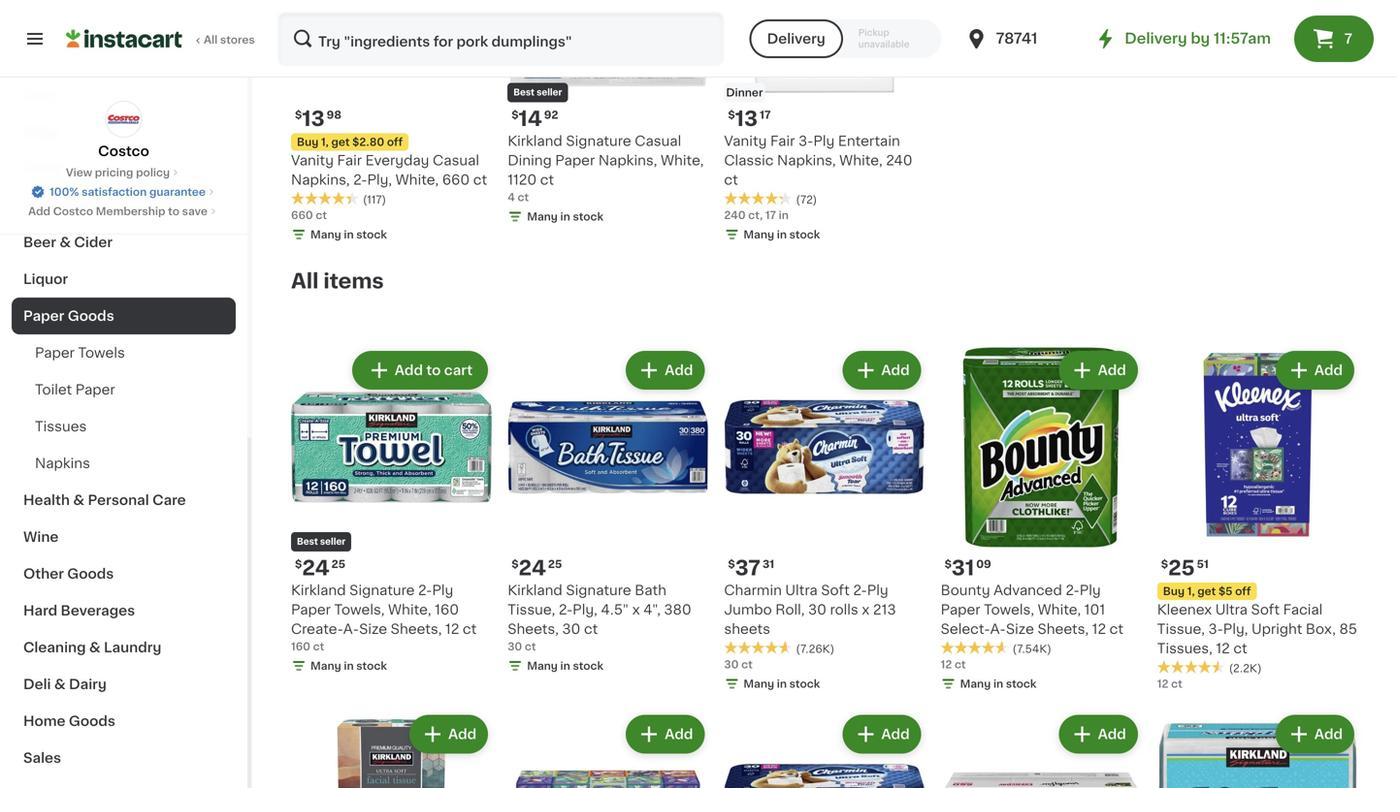 Task type: vqa. For each thing, say whether or not it's contained in the screenshot.
containing
no



Task type: locate. For each thing, give the bounding box(es) containing it.
ply, for 25
[[1223, 623, 1248, 637]]

tissue, down the kleenex
[[1157, 623, 1205, 637]]

get for 25
[[1198, 587, 1216, 597]]

24 up kirkland signature bath tissue, 2-ply, 4.5" x 4", 380 sheets, 30 ct 30 ct
[[519, 558, 546, 579]]

best seller up create-
[[297, 538, 346, 547]]

paper inside kirkland signature 2-ply paper towels, white, 160 create-a-size sheets, 12 ct 160 ct
[[291, 604, 331, 617]]

get left $2.80
[[331, 137, 350, 147]]

1 horizontal spatial soft
[[1251, 604, 1280, 617]]

1 vertical spatial buy
[[1163, 587, 1185, 597]]

1 vertical spatial casual
[[433, 154, 479, 167]]

1 horizontal spatial towels,
[[984, 604, 1034, 617]]

soft up "rolls"
[[821, 584, 850, 598]]

0 horizontal spatial towels,
[[334, 604, 385, 617]]

baby
[[23, 125, 60, 139]]

17 inside $ 13 17
[[760, 109, 771, 120]]

advanced
[[994, 584, 1062, 598]]

vanity inside vanity fair everyday casual napkins, 2-ply, white, 660 ct
[[291, 154, 334, 167]]

13
[[302, 108, 325, 129], [735, 108, 758, 129]]

1 horizontal spatial size
[[1006, 623, 1034, 637]]

paper inside 'bounty advanced 2-ply paper towels, white, 101 select-a-size sheets, 12 ct'
[[941, 604, 981, 617]]

delivery
[[1125, 32, 1187, 46], [767, 32, 826, 46]]

sheets,
[[391, 623, 442, 637], [508, 623, 559, 637], [1038, 623, 1089, 637]]

$
[[295, 109, 302, 120], [728, 109, 735, 120], [512, 109, 519, 120], [295, 559, 302, 570], [728, 559, 735, 570], [512, 559, 519, 570], [945, 559, 952, 570], [1161, 559, 1168, 570]]

in right ct,
[[779, 210, 789, 221]]

all items
[[291, 271, 384, 291]]

goods for other goods
[[67, 568, 114, 581]]

0 horizontal spatial 24
[[302, 558, 330, 579]]

delivery inside button
[[767, 32, 826, 46]]

2 vertical spatial ply,
[[1223, 623, 1248, 637]]

ply, inside the kleenex ultra soft facial tissue, 3-ply, upright box, 85 tissues, 12 ct
[[1223, 623, 1248, 637]]

white, inside kirkland signature casual dining paper napkins, white, 1120 ct 4 ct
[[661, 154, 704, 167]]

12 inside 'bounty advanced 2-ply paper towels, white, 101 select-a-size sheets, 12 ct'
[[1092, 623, 1106, 637]]

31 left 09
[[952, 558, 974, 579]]

vanity down the buy 1, get $2.80 off
[[291, 154, 334, 167]]

costco up view pricing policy link
[[98, 145, 149, 158]]

ply, left the 4.5"
[[573, 604, 598, 617]]

kirkland inside kirkland signature bath tissue, 2-ply, 4.5" x 4", 380 sheets, 30 ct 30 ct
[[508, 584, 563, 598]]

1 vertical spatial off
[[1235, 587, 1251, 597]]

0 horizontal spatial delivery
[[767, 32, 826, 46]]

$ inside $ 14 92
[[512, 109, 519, 120]]

0 vertical spatial 12 ct
[[941, 660, 966, 671]]

stock down (72)
[[790, 229, 820, 240]]

25 inside product 'group'
[[1168, 558, 1195, 579]]

2 24 from the left
[[519, 558, 546, 579]]

beer
[[23, 236, 56, 249]]

1 horizontal spatial 660
[[442, 173, 470, 187]]

buy 1, get $2.80 off
[[297, 137, 403, 147]]

1 horizontal spatial 24
[[519, 558, 546, 579]]

product group containing 37
[[724, 347, 925, 696]]

0 vertical spatial 1,
[[321, 137, 329, 147]]

0 horizontal spatial 25
[[332, 559, 346, 570]]

0 vertical spatial tissue,
[[508, 604, 555, 617]]

stock down kirkland signature casual dining paper napkins, white, 1120 ct 4 ct
[[573, 211, 604, 222]]

$ for charmin ultra soft 2-ply jumbo roll, 30 rolls x 213 sheets
[[728, 559, 735, 570]]

ply,
[[367, 173, 392, 187], [573, 604, 598, 617], [1223, 623, 1248, 637]]

3- up tissues,
[[1209, 623, 1223, 637]]

electronics link
[[12, 187, 236, 224]]

to down guarantee
[[168, 206, 179, 217]]

2- inside charmin ultra soft 2-ply jumbo roll, 30 rolls x 213 sheets
[[853, 584, 867, 598]]

1 horizontal spatial seller
[[537, 88, 562, 97]]

& down beverages
[[89, 641, 101, 655]]

vanity
[[724, 134, 767, 148], [291, 154, 334, 167]]

ct inside the kleenex ultra soft facial tissue, 3-ply, upright box, 85 tissues, 12 ct
[[1234, 642, 1248, 656]]

personal
[[88, 494, 149, 508]]

1 horizontal spatial 160
[[435, 604, 459, 617]]

1 vertical spatial goods
[[67, 568, 114, 581]]

health & personal care link
[[12, 482, 236, 519]]

12 ct down select-
[[941, 660, 966, 671]]

x inside charmin ultra soft 2-ply jumbo roll, 30 rolls x 213 sheets
[[862, 604, 870, 617]]

deli
[[23, 678, 51, 692]]

2- inside kirkland signature 2-ply paper towels, white, 160 create-a-size sheets, 12 ct 160 ct
[[418, 584, 432, 598]]

goods for paper goods
[[68, 310, 114, 323]]

0 horizontal spatial ply,
[[367, 173, 392, 187]]

660
[[442, 173, 470, 187], [291, 210, 313, 221]]

all left stores
[[204, 34, 218, 45]]

size inside 'bounty advanced 2-ply paper towels, white, 101 select-a-size sheets, 12 ct'
[[1006, 623, 1034, 637]]

$ for kirkland signature bath tissue, 2-ply, 4.5" x 4", 380 sheets, 30 ct
[[512, 559, 519, 570]]

product group
[[291, 347, 492, 678], [508, 347, 709, 678], [724, 347, 925, 696], [941, 347, 1142, 696], [1157, 347, 1359, 692], [291, 712, 492, 789], [508, 712, 709, 789], [724, 712, 925, 789], [941, 712, 1142, 789], [1157, 712, 1359, 789]]

ultra up roll,
[[785, 584, 818, 598]]

1 vertical spatial 1,
[[1188, 587, 1195, 597]]

entertain
[[838, 134, 900, 148]]

$ inside $ 25 51
[[1161, 559, 1168, 570]]

Search field
[[279, 14, 723, 64]]

0 vertical spatial buy
[[297, 137, 319, 147]]

many down kirkland signature bath tissue, 2-ply, 4.5" x 4", 380 sheets, 30 ct 30 ct
[[527, 661, 558, 672]]

4.5"
[[601, 604, 629, 617]]

1 vertical spatial get
[[1198, 587, 1216, 597]]

napkins,
[[777, 154, 836, 167], [599, 154, 657, 167], [291, 173, 350, 187]]

paper down liquor
[[23, 310, 64, 323]]

tissue, left the 4.5"
[[508, 604, 555, 617]]

many down select-
[[960, 679, 991, 690]]

sheets, inside kirkland signature 2-ply paper towels, white, 160 create-a-size sheets, 12 ct 160 ct
[[391, 623, 442, 637]]

delivery up $ 13 17
[[767, 32, 826, 46]]

0 horizontal spatial a-
[[343, 623, 359, 637]]

$ 24 25
[[295, 558, 346, 579], [512, 558, 562, 579]]

1 horizontal spatial to
[[426, 364, 441, 377]]

many in stock down kirkland signature bath tissue, 2-ply, 4.5" x 4", 380 sheets, 30 ct 30 ct
[[527, 661, 604, 672]]

$ inside $ 37 31
[[728, 559, 735, 570]]

best seller up 92
[[514, 88, 562, 97]]

13 down dinner on the right top of page
[[735, 108, 758, 129]]

30 inside charmin ultra soft 2-ply jumbo roll, 30 rolls x 213 sheets
[[808, 604, 827, 617]]

costco down 100%
[[53, 206, 93, 217]]

soft for upright
[[1251, 604, 1280, 617]]

best up the 14 at the left of page
[[514, 88, 535, 97]]

ply, down $5 in the right bottom of the page
[[1223, 623, 1248, 637]]

ultra inside charmin ultra soft 2-ply jumbo roll, 30 rolls x 213 sheets
[[785, 584, 818, 598]]

fair inside vanity fair 3-ply entertain classic napkins, white, 240 ct
[[770, 134, 795, 148]]

1 horizontal spatial $ 24 25
[[512, 558, 562, 579]]

1 horizontal spatial sheets,
[[508, 623, 559, 637]]

kirkland inside kirkland signature 2-ply paper towels, white, 160 create-a-size sheets, 12 ct 160 ct
[[291, 584, 346, 598]]

paper goods link
[[12, 298, 236, 335]]

best seller
[[514, 88, 562, 97], [297, 538, 346, 547]]

soft
[[821, 584, 850, 598], [1251, 604, 1280, 617]]

0 horizontal spatial fair
[[337, 154, 362, 167]]

2 horizontal spatial napkins,
[[777, 154, 836, 167]]

660 left 1120
[[442, 173, 470, 187]]

kirkland signature casual dining paper napkins, white, 1120 ct 4 ct
[[508, 134, 704, 203]]

casual
[[635, 134, 681, 148], [433, 154, 479, 167]]

seller up 92
[[537, 88, 562, 97]]

None search field
[[278, 12, 725, 66]]

4",
[[644, 604, 661, 617]]

0 horizontal spatial seller
[[320, 538, 346, 547]]

many down 1120
[[527, 211, 558, 222]]

instacart logo image
[[66, 27, 182, 50]]

seller up create-
[[320, 538, 346, 547]]

get for 13
[[331, 137, 350, 147]]

many down the 660 ct
[[311, 229, 341, 240]]

napkins, inside vanity fair everyday casual napkins, 2-ply, white, 660 ct
[[291, 173, 350, 187]]

2 $ 24 25 from the left
[[512, 558, 562, 579]]

soft inside charmin ultra soft 2-ply jumbo roll, 30 rolls x 213 sheets
[[821, 584, 850, 598]]

to left cart in the top left of the page
[[426, 364, 441, 377]]

1 vertical spatial costco
[[53, 206, 93, 217]]

2 vertical spatial goods
[[69, 715, 115, 729]]

size for select-
[[1006, 623, 1034, 637]]

1 horizontal spatial ply,
[[573, 604, 598, 617]]

1 vertical spatial 17
[[765, 210, 776, 221]]

0 vertical spatial 660
[[442, 173, 470, 187]]

white, for kirkland signature casual dining paper napkins, white, 1120 ct 4 ct
[[661, 154, 704, 167]]

1 horizontal spatial 12 ct
[[1157, 679, 1183, 690]]

0 horizontal spatial sheets,
[[391, 623, 442, 637]]

white, inside 'bounty advanced 2-ply paper towels, white, 101 select-a-size sheets, 12 ct'
[[1038, 604, 1081, 617]]

ply, inside vanity fair everyday casual napkins, 2-ply, white, 660 ct
[[367, 173, 392, 187]]

1 horizontal spatial off
[[1235, 587, 1251, 597]]

buy inside product 'group'
[[1163, 587, 1185, 597]]

2 horizontal spatial 25
[[1168, 558, 1195, 579]]

kirkland inside kirkland signature casual dining paper napkins, white, 1120 ct 4 ct
[[508, 134, 563, 148]]

off for 25
[[1235, 587, 1251, 597]]

signature inside kirkland signature casual dining paper napkins, white, 1120 ct 4 ct
[[566, 134, 631, 148]]

ply inside charmin ultra soft 2-ply jumbo roll, 30 rolls x 213 sheets
[[867, 584, 889, 598]]

ply inside 'bounty advanced 2-ply paper towels, white, 101 select-a-size sheets, 12 ct'
[[1080, 584, 1101, 598]]

size right create-
[[359, 623, 387, 637]]

1 horizontal spatial a-
[[990, 623, 1006, 637]]

best inside item carousel region
[[514, 88, 535, 97]]

0 horizontal spatial 13
[[302, 108, 325, 129]]

0 horizontal spatial costco
[[53, 206, 93, 217]]

get
[[331, 137, 350, 147], [1198, 587, 1216, 597]]

0 horizontal spatial size
[[359, 623, 387, 637]]

0 vertical spatial vanity
[[724, 134, 767, 148]]

1 horizontal spatial napkins,
[[599, 154, 657, 167]]

0 horizontal spatial tissue,
[[508, 604, 555, 617]]

0 vertical spatial ultra
[[785, 584, 818, 598]]

delivery for delivery by 11:57am
[[1125, 32, 1187, 46]]

white, inside vanity fair everyday casual napkins, 2-ply, white, 660 ct
[[396, 173, 439, 187]]

towels, inside 'bounty advanced 2-ply paper towels, white, 101 select-a-size sheets, 12 ct'
[[984, 604, 1034, 617]]

0 vertical spatial all
[[204, 34, 218, 45]]

paper up create-
[[291, 604, 331, 617]]

fair for 2-
[[337, 154, 362, 167]]

ply, up (117)
[[367, 173, 392, 187]]

view pricing policy
[[66, 167, 170, 178]]

1, inside item carousel region
[[321, 137, 329, 147]]

paper inside kirkland signature casual dining paper napkins, white, 1120 ct 4 ct
[[555, 154, 595, 167]]

kleenex
[[1157, 604, 1212, 617]]

0 horizontal spatial 1,
[[321, 137, 329, 147]]

toilet
[[35, 383, 72, 397]]

1 horizontal spatial best
[[514, 88, 535, 97]]

goods for home goods
[[69, 715, 115, 729]]

home goods
[[23, 715, 115, 729]]

0 horizontal spatial casual
[[433, 154, 479, 167]]

sheets
[[724, 623, 770, 637]]

$ 25 51
[[1161, 558, 1209, 579]]

3- inside the kleenex ultra soft facial tissue, 3-ply, upright box, 85 tissues, 12 ct
[[1209, 623, 1223, 637]]

25 up kirkland signature bath tissue, 2-ply, 4.5" x 4", 380 sheets, 30 ct 30 ct
[[548, 559, 562, 570]]

1 vertical spatial ultra
[[1216, 604, 1248, 617]]

0 vertical spatial casual
[[635, 134, 681, 148]]

$ inside "$ 31 09"
[[945, 559, 952, 570]]

0 horizontal spatial 12 ct
[[941, 660, 966, 671]]

wine
[[23, 531, 59, 544]]

x
[[862, 604, 870, 617], [632, 604, 640, 617]]

1 horizontal spatial ultra
[[1216, 604, 1248, 617]]

24
[[302, 558, 330, 579], [519, 558, 546, 579]]

(117)
[[363, 194, 386, 205]]

2 horizontal spatial ply,
[[1223, 623, 1248, 637]]

many down create-
[[311, 661, 341, 672]]

1 vertical spatial all
[[291, 271, 319, 291]]

ct inside vanity fair everyday casual napkins, 2-ply, white, 660 ct
[[473, 173, 487, 187]]

25 for kirkland signature bath tissue, 2-ply, 4.5" x 4", 380 sheets, 30 ct
[[548, 559, 562, 570]]

roll,
[[776, 604, 805, 617]]

towels, up create-
[[334, 604, 385, 617]]

signature inside kirkland signature 2-ply paper towels, white, 160 create-a-size sheets, 12 ct 160 ct
[[349, 584, 415, 598]]

0 vertical spatial get
[[331, 137, 350, 147]]

off up everyday
[[387, 137, 403, 147]]

kirkland for kirkland signature bath tissue, 2-ply, 4.5" x 4", 380 sheets, 30 ct
[[508, 584, 563, 598]]

0 horizontal spatial off
[[387, 137, 403, 147]]

0 vertical spatial ply,
[[367, 173, 392, 187]]

1 vertical spatial vanity
[[291, 154, 334, 167]]

sheets, for bounty advanced 2-ply paper towels, white, 101 select-a-size sheets, 12 ct
[[1038, 623, 1089, 637]]

signature for napkins,
[[566, 134, 631, 148]]

1 horizontal spatial fair
[[770, 134, 795, 148]]

& right deli
[[54, 678, 66, 692]]

fair down the buy 1, get $2.80 off
[[337, 154, 362, 167]]

1 horizontal spatial casual
[[635, 134, 681, 148]]

0 horizontal spatial ultra
[[785, 584, 818, 598]]

in up items
[[344, 229, 354, 240]]

1 horizontal spatial buy
[[1163, 587, 1185, 597]]

sheets, for kirkland signature 2-ply paper towels, white, 160 create-a-size sheets, 12 ct 160 ct
[[391, 623, 442, 637]]

4
[[508, 192, 515, 203]]

off right $5 in the right bottom of the page
[[1235, 587, 1251, 597]]

78741 button
[[965, 12, 1082, 66]]

costco logo image
[[105, 101, 142, 138]]

25 for kirkland signature 2-ply paper towels, white, 160 create-a-size sheets, 12 ct
[[332, 559, 346, 570]]

1 horizontal spatial get
[[1198, 587, 1216, 597]]

0 horizontal spatial 31
[[763, 559, 774, 570]]

save
[[182, 206, 208, 217]]

towels, for signature
[[334, 604, 385, 617]]

delivery left by
[[1125, 32, 1187, 46]]

2 horizontal spatial sheets,
[[1038, 623, 1089, 637]]

paper up select-
[[941, 604, 981, 617]]

stores
[[220, 34, 255, 45]]

view pricing policy link
[[66, 165, 182, 180]]

0 horizontal spatial $ 24 25
[[295, 558, 346, 579]]

0 horizontal spatial soft
[[821, 584, 850, 598]]

paper
[[555, 154, 595, 167], [23, 310, 64, 323], [35, 346, 75, 360], [75, 383, 115, 397], [291, 604, 331, 617], [941, 604, 981, 617]]

$ 13 98
[[295, 108, 342, 129]]

soft inside the kleenex ultra soft facial tissue, 3-ply, upright box, 85 tissues, 12 ct
[[1251, 604, 1280, 617]]

ultra
[[785, 584, 818, 598], [1216, 604, 1248, 617]]

all left items
[[291, 271, 319, 291]]

30
[[808, 604, 827, 617], [562, 623, 581, 637], [508, 642, 522, 653], [724, 660, 739, 671]]

fair inside vanity fair everyday casual napkins, 2-ply, white, 660 ct
[[337, 154, 362, 167]]

a-
[[343, 623, 359, 637], [990, 623, 1006, 637]]

(2.2k)
[[1229, 664, 1262, 674]]

0 vertical spatial 17
[[760, 109, 771, 120]]

ply, for 13
[[367, 173, 392, 187]]

add
[[28, 206, 51, 217], [395, 364, 423, 377], [665, 364, 693, 377], [881, 364, 910, 377], [1098, 364, 1126, 377], [1315, 364, 1343, 377], [448, 728, 477, 742], [665, 728, 693, 742], [881, 728, 910, 742], [1098, 728, 1126, 742], [1315, 728, 1343, 742]]

in down 'bounty advanced 2-ply paper towels, white, 101 select-a-size sheets, 12 ct'
[[994, 679, 1004, 690]]

1 horizontal spatial best seller
[[514, 88, 562, 97]]

signature inside kirkland signature bath tissue, 2-ply, 4.5" x 4", 380 sheets, 30 ct 30 ct
[[566, 584, 631, 598]]

240 left ct,
[[724, 210, 746, 221]]

240 inside vanity fair 3-ply entertain classic napkins, white, 240 ct
[[886, 154, 913, 167]]

ply
[[814, 134, 835, 148], [432, 584, 453, 598], [867, 584, 889, 598], [1080, 584, 1101, 598]]

1 vertical spatial seller
[[320, 538, 346, 547]]

1 $ 24 25 from the left
[[295, 558, 346, 579]]

0 horizontal spatial get
[[331, 137, 350, 147]]

paper towels
[[35, 346, 125, 360]]

get inside item carousel region
[[331, 137, 350, 147]]

1 horizontal spatial 1,
[[1188, 587, 1195, 597]]

ply for bounty advanced 2-ply paper towels, white, 101 select-a-size sheets, 12 ct
[[1080, 584, 1101, 598]]

& right beer
[[60, 236, 71, 249]]

seller for 14
[[537, 88, 562, 97]]

a- inside kirkland signature 2-ply paper towels, white, 160 create-a-size sheets, 12 ct 160 ct
[[343, 623, 359, 637]]

best for 14
[[514, 88, 535, 97]]

kirkland
[[508, 134, 563, 148], [291, 584, 346, 598], [508, 584, 563, 598]]

0 horizontal spatial 3-
[[799, 134, 814, 148]]

31 right 37
[[763, 559, 774, 570]]

a- inside 'bounty advanced 2-ply paper towels, white, 101 select-a-size sheets, 12 ct'
[[990, 623, 1006, 637]]

2 13 from the left
[[735, 108, 758, 129]]

7 button
[[1294, 16, 1374, 62]]

tissue, inside the kleenex ultra soft facial tissue, 3-ply, upright box, 85 tissues, 12 ct
[[1157, 623, 1205, 637]]

3- up (72)
[[799, 134, 814, 148]]

ply inside vanity fair 3-ply entertain classic napkins, white, 240 ct
[[814, 134, 835, 148]]

many
[[527, 211, 558, 222], [311, 229, 341, 240], [744, 229, 774, 240], [311, 661, 341, 672], [527, 661, 558, 672], [744, 679, 774, 690], [960, 679, 991, 690]]

1 vertical spatial to
[[426, 364, 441, 377]]

paper right dining
[[555, 154, 595, 167]]

buy for 13
[[297, 137, 319, 147]]

soft up 'upright'
[[1251, 604, 1280, 617]]

14
[[519, 108, 542, 129]]

health & personal care
[[23, 494, 186, 508]]

1 24 from the left
[[302, 558, 330, 579]]

kirkland for kirkland signature casual dining paper napkins, white, 1120 ct
[[508, 134, 563, 148]]

17 down dinner on the right top of page
[[760, 109, 771, 120]]

& right the "health"
[[73, 494, 84, 508]]

buy
[[297, 137, 319, 147], [1163, 587, 1185, 597]]

0 horizontal spatial all
[[204, 34, 218, 45]]

0 vertical spatial soft
[[821, 584, 850, 598]]

12 ct for kleenex ultra soft facial tissue, 3-ply, upright box, 85 tissues, 12 ct
[[1157, 679, 1183, 690]]

1 vertical spatial ply,
[[573, 604, 598, 617]]

goods down "dairy"
[[69, 715, 115, 729]]

size up (7.54k)
[[1006, 623, 1034, 637]]

towels, down advanced at the bottom of page
[[984, 604, 1034, 617]]

vanity fair 3-ply entertain classic napkins, white, 240 ct
[[724, 134, 913, 187]]

240 down entertain at the top right of page
[[886, 154, 913, 167]]

paper up the toilet
[[35, 346, 75, 360]]

all for all items
[[291, 271, 319, 291]]

1 vertical spatial tissue,
[[1157, 623, 1205, 637]]

$ 24 25 up kirkland signature bath tissue, 2-ply, 4.5" x 4", 380 sheets, 30 ct 30 ct
[[512, 558, 562, 579]]

items
[[323, 271, 384, 291]]

kleenex ultra soft facial tissue, 3-ply, upright box, 85 tissues, 12 ct
[[1157, 604, 1358, 656]]

0 vertical spatial 240
[[886, 154, 913, 167]]

buy for 25
[[1163, 587, 1185, 597]]

ply inside kirkland signature 2-ply paper towels, white, 160 create-a-size sheets, 12 ct 160 ct
[[432, 584, 453, 598]]

buy down $ 13 98
[[297, 137, 319, 147]]

get left $5 in the right bottom of the page
[[1198, 587, 1216, 597]]

12 ct down tissues,
[[1157, 679, 1183, 690]]

size inside kirkland signature 2-ply paper towels, white, 160 create-a-size sheets, 12 ct 160 ct
[[359, 623, 387, 637]]

towels, inside kirkland signature 2-ply paper towels, white, 160 create-a-size sheets, 12 ct 160 ct
[[334, 604, 385, 617]]

goods up beverages
[[67, 568, 114, 581]]

0 vertical spatial to
[[168, 206, 179, 217]]

$ inside $ 13 17
[[728, 109, 735, 120]]

1 vertical spatial 240
[[724, 210, 746, 221]]

select-
[[941, 623, 990, 637]]

in down kirkland signature casual dining paper napkins, white, 1120 ct 4 ct
[[560, 211, 570, 222]]

casual inside vanity fair everyday casual napkins, 2-ply, white, 660 ct
[[433, 154, 479, 167]]

12 ct for bounty advanced 2-ply paper towels, white, 101 select-a-size sheets, 12 ct
[[941, 660, 966, 671]]

laundry
[[104, 641, 161, 655]]

product group containing 25
[[1157, 347, 1359, 692]]

660 up all items
[[291, 210, 313, 221]]

create-
[[291, 623, 343, 637]]

buy up the kleenex
[[1163, 587, 1185, 597]]

stock down (117)
[[356, 229, 387, 240]]

ultra for ply,
[[1216, 604, 1248, 617]]

0 horizontal spatial 660
[[291, 210, 313, 221]]

beer & cider link
[[12, 224, 236, 261]]

upright
[[1252, 623, 1303, 637]]

signature for ply,
[[566, 584, 631, 598]]

98
[[327, 109, 342, 120]]

★★★★★
[[291, 192, 359, 205], [291, 192, 359, 205], [724, 192, 792, 205], [724, 192, 792, 205], [724, 642, 792, 655], [724, 642, 792, 655], [941, 642, 1009, 655], [941, 642, 1009, 655], [1157, 661, 1225, 675], [1157, 661, 1225, 675]]

660 inside vanity fair everyday casual napkins, 2-ply, white, 660 ct
[[442, 173, 470, 187]]

signature for towels,
[[349, 584, 415, 598]]

vanity inside vanity fair 3-ply entertain classic napkins, white, 240 ct
[[724, 134, 767, 148]]

0 vertical spatial goods
[[68, 310, 114, 323]]

size
[[359, 623, 387, 637], [1006, 623, 1034, 637]]

best seller for 24
[[297, 538, 346, 547]]

0 horizontal spatial x
[[632, 604, 640, 617]]

white, inside vanity fair 3-ply entertain classic napkins, white, 240 ct
[[840, 154, 883, 167]]

1 horizontal spatial 240
[[886, 154, 913, 167]]

goods up towels on the left of the page
[[68, 310, 114, 323]]

0 vertical spatial best
[[514, 88, 535, 97]]

towels
[[78, 346, 125, 360]]

13 left 98
[[302, 108, 325, 129]]

1 horizontal spatial 3-
[[1209, 623, 1223, 637]]

1, up the kleenex
[[1188, 587, 1195, 597]]

seller inside item carousel region
[[537, 88, 562, 97]]

25 left 51
[[1168, 558, 1195, 579]]

1 13 from the left
[[302, 108, 325, 129]]

tissues link
[[12, 409, 236, 445]]

1, down $ 13 98
[[321, 137, 329, 147]]

care
[[152, 494, 186, 508]]

x left 4", at bottom left
[[632, 604, 640, 617]]

buy inside item carousel region
[[297, 137, 319, 147]]

0 vertical spatial 3-
[[799, 134, 814, 148]]

ultra inside the kleenex ultra soft facial tissue, 3-ply, upright box, 85 tissues, 12 ct
[[1216, 604, 1248, 617]]

30 ct
[[724, 660, 753, 671]]

goods inside 'link'
[[68, 310, 114, 323]]

2- inside vanity fair everyday casual napkins, 2-ply, white, 660 ct
[[353, 173, 367, 187]]

25 up create-
[[332, 559, 346, 570]]

kirkland signature bath tissue, 2-ply, 4.5" x 4", 380 sheets, 30 ct 30 ct
[[508, 584, 692, 653]]

1 horizontal spatial vanity
[[724, 134, 767, 148]]

a- for select-
[[990, 623, 1006, 637]]

off inside item carousel region
[[387, 137, 403, 147]]

white, for kirkland signature 2-ply paper towels, white, 160 create-a-size sheets, 12 ct 160 ct
[[388, 604, 431, 617]]

best seller inside item carousel region
[[514, 88, 562, 97]]

best up create-
[[297, 538, 318, 547]]

0 vertical spatial off
[[387, 137, 403, 147]]

17 for 13
[[760, 109, 771, 120]]

ct inside 'bounty advanced 2-ply paper towels, white, 101 select-a-size sheets, 12 ct'
[[1110, 623, 1124, 637]]

stock down (7.54k)
[[1006, 679, 1037, 690]]

$ 24 25 up create-
[[295, 558, 346, 579]]

13 for $ 13 98
[[302, 108, 325, 129]]

ultra down $5 in the right bottom of the page
[[1216, 604, 1248, 617]]

many in stock down 1120
[[527, 211, 604, 222]]

1 vertical spatial best seller
[[297, 538, 346, 547]]

vanity up the classic
[[724, 134, 767, 148]]

0 vertical spatial costco
[[98, 145, 149, 158]]

white, inside kirkland signature 2-ply paper towels, white, 160 create-a-size sheets, 12 ct 160 ct
[[388, 604, 431, 617]]

0 horizontal spatial napkins,
[[291, 173, 350, 187]]

24 up create-
[[302, 558, 330, 579]]

fair up the classic
[[770, 134, 795, 148]]

costco
[[98, 145, 149, 158], [53, 206, 93, 217]]

sheets, inside kirkland signature bath tissue, 2-ply, 4.5" x 4", 380 sheets, 30 ct 30 ct
[[508, 623, 559, 637]]

sheets, inside 'bounty advanced 2-ply paper towels, white, 101 select-a-size sheets, 12 ct'
[[1038, 623, 1089, 637]]



Task type: describe. For each thing, give the bounding box(es) containing it.
casual inside kirkland signature casual dining paper napkins, white, 1120 ct 4 ct
[[635, 134, 681, 148]]

ultra for roll,
[[785, 584, 818, 598]]

all stores link
[[66, 12, 256, 66]]

1 vertical spatial 660
[[291, 210, 313, 221]]

home goods link
[[12, 704, 236, 740]]

electronics
[[23, 199, 103, 213]]

satisfaction
[[82, 187, 147, 197]]

add inside button
[[395, 364, 423, 377]]

vanity for vanity fair everyday casual napkins, 2-ply, white, 660 ct
[[291, 154, 334, 167]]

liquor
[[23, 273, 68, 286]]

pets link
[[12, 77, 236, 114]]

baby link
[[12, 114, 236, 150]]

bounty
[[941, 584, 990, 598]]

product group containing 31
[[941, 347, 1142, 696]]

delivery for delivery
[[767, 32, 826, 46]]

$ 37 31
[[728, 558, 774, 579]]

many in stock down create-
[[311, 661, 387, 672]]

1 horizontal spatial costco
[[98, 145, 149, 158]]

add to cart
[[395, 364, 473, 377]]

rolls
[[830, 604, 859, 617]]

everyday
[[365, 154, 429, 167]]

facial
[[1283, 604, 1323, 617]]

213
[[873, 604, 896, 617]]

napkins, inside vanity fair 3-ply entertain classic napkins, white, 240 ct
[[777, 154, 836, 167]]

78741
[[996, 32, 1038, 46]]

home
[[23, 715, 66, 729]]

cart
[[444, 364, 473, 377]]

toilet paper link
[[12, 372, 236, 409]]

kirkland for kirkland signature 2-ply paper towels, white, 160 create-a-size sheets, 12 ct
[[291, 584, 346, 598]]

in down kirkland signature 2-ply paper towels, white, 160 create-a-size sheets, 12 ct 160 ct on the left of page
[[344, 661, 354, 672]]

3- inside vanity fair 3-ply entertain classic napkins, white, 240 ct
[[799, 134, 814, 148]]

2- inside 'bounty advanced 2-ply paper towels, white, 101 select-a-size sheets, 12 ct'
[[1066, 584, 1080, 598]]

$ 31 09
[[945, 558, 991, 579]]

costco link
[[98, 101, 149, 161]]

24 for kirkland signature bath tissue, 2-ply, 4.5" x 4", 380 sheets, 30 ct
[[519, 558, 546, 579]]

101
[[1085, 604, 1105, 617]]

& for health
[[73, 494, 84, 508]]

$ 24 25 for kirkland signature bath tissue, 2-ply, 4.5" x 4", 380 sheets, 30 ct
[[512, 558, 562, 579]]

many down 30 ct
[[744, 679, 774, 690]]

17 for ct,
[[765, 210, 776, 221]]

& for cleaning
[[89, 641, 101, 655]]

$ 24 25 for kirkland signature 2-ply paper towels, white, 160 create-a-size sheets, 12 ct
[[295, 558, 346, 579]]

paper inside 'link'
[[23, 310, 64, 323]]

$2.80
[[352, 137, 384, 147]]

many in stock down (7.54k)
[[960, 679, 1037, 690]]

1120
[[508, 173, 537, 187]]

white, for bounty advanced 2-ply paper towels, white, 101 select-a-size sheets, 12 ct
[[1038, 604, 1081, 617]]

13 for $ 13 17
[[735, 108, 758, 129]]

11:57am
[[1214, 32, 1271, 46]]

24 for kirkland signature 2-ply paper towels, white, 160 create-a-size sheets, 12 ct
[[302, 558, 330, 579]]

0 horizontal spatial 160
[[291, 642, 310, 653]]

ply for vanity fair 3-ply entertain classic napkins, white, 240 ct
[[814, 134, 835, 148]]

2- inside kirkland signature bath tissue, 2-ply, 4.5" x 4", 380 sheets, 30 ct 30 ct
[[559, 604, 573, 617]]

$ for vanity fair 3-ply entertain classic napkins, white, 240 ct
[[728, 109, 735, 120]]

sales link
[[12, 740, 236, 777]]

all for all stores
[[204, 34, 218, 45]]

hard
[[23, 605, 57, 618]]

sales
[[23, 752, 61, 766]]

off for 13
[[387, 137, 403, 147]]

stock down kirkland signature 2-ply paper towels, white, 160 create-a-size sheets, 12 ct 160 ct on the left of page
[[356, 661, 387, 672]]

guarantee
[[149, 187, 206, 197]]

charmin
[[724, 584, 782, 598]]

vanity fair everyday casual napkins, 2-ply, white, 660 ct
[[291, 154, 487, 187]]

liquor link
[[12, 261, 236, 298]]

tissue, inside kirkland signature bath tissue, 2-ply, 4.5" x 4", 380 sheets, 30 ct 30 ct
[[508, 604, 555, 617]]

7
[[1345, 32, 1353, 46]]

240 ct, 17 in
[[724, 210, 789, 221]]

stock down (7.26k)
[[790, 679, 820, 690]]

deli & dairy
[[23, 678, 107, 692]]

buy 1, get $5 off
[[1163, 587, 1251, 597]]

membership
[[96, 206, 165, 217]]

fair for classic
[[770, 134, 795, 148]]

paper down towels on the left of the page
[[75, 383, 115, 397]]

1 horizontal spatial 31
[[952, 558, 974, 579]]

1, for 13
[[321, 137, 329, 147]]

policy
[[136, 167, 170, 178]]

51
[[1197, 559, 1209, 570]]

napkins, inside kirkland signature casual dining paper napkins, white, 1120 ct 4 ct
[[599, 154, 657, 167]]

in down kirkland signature bath tissue, 2-ply, 4.5" x 4", 380 sheets, 30 ct 30 ct
[[560, 661, 570, 672]]

(7.54k)
[[1013, 644, 1052, 655]]

1, for 25
[[1188, 587, 1195, 597]]

09
[[976, 559, 991, 570]]

bounty advanced 2-ply paper towels, white, 101 select-a-size sheets, 12 ct
[[941, 584, 1124, 637]]

towels, for advanced
[[984, 604, 1034, 617]]

service type group
[[750, 19, 942, 58]]

delivery by 11:57am link
[[1094, 27, 1271, 50]]

paper towels link
[[12, 335, 236, 372]]

37
[[735, 558, 761, 579]]

seller for 24
[[320, 538, 346, 547]]

many in stock down 240 ct, 17 in
[[744, 229, 820, 240]]

all stores
[[204, 34, 255, 45]]

pets
[[23, 88, 55, 102]]

92
[[544, 109, 558, 120]]

x inside kirkland signature bath tissue, 2-ply, 4.5" x 4", 380 sheets, 30 ct 30 ct
[[632, 604, 640, 617]]

a- for create-
[[343, 623, 359, 637]]

box,
[[1306, 623, 1336, 637]]

$ for bounty advanced 2-ply paper towels, white, 101 select-a-size sheets, 12 ct
[[945, 559, 952, 570]]

0 horizontal spatial 240
[[724, 210, 746, 221]]

delivery by 11:57am
[[1125, 32, 1271, 46]]

ply for kirkland signature 2-ply paper towels, white, 160 create-a-size sheets, 12 ct 160 ct
[[432, 584, 453, 598]]

paper goods
[[23, 310, 114, 323]]

100% satisfaction guarantee button
[[30, 180, 217, 200]]

many in stock down (117)
[[311, 229, 387, 240]]

dinner
[[726, 87, 763, 98]]

& for beer
[[60, 236, 71, 249]]

vanity for vanity fair 3-ply entertain classic napkins, white, 240 ct
[[724, 134, 767, 148]]

ply, inside kirkland signature bath tissue, 2-ply, 4.5" x 4", 380 sheets, 30 ct 30 ct
[[573, 604, 598, 617]]

ct inside vanity fair 3-ply entertain classic napkins, white, 240 ct
[[724, 173, 738, 187]]

size for create-
[[359, 623, 387, 637]]

tissues
[[35, 420, 87, 434]]

cider
[[74, 236, 113, 249]]

12 inside kirkland signature 2-ply paper towels, white, 160 create-a-size sheets, 12 ct 160 ct
[[445, 623, 459, 637]]

soft for 30
[[821, 584, 850, 598]]

item carousel region
[[264, 0, 1386, 254]]

31 inside $ 37 31
[[763, 559, 774, 570]]

stock down kirkland signature bath tissue, 2-ply, 4.5" x 4", 380 sheets, 30 ct 30 ct
[[573, 661, 604, 672]]

many down 240 ct, 17 in
[[744, 229, 774, 240]]

napkins link
[[12, 445, 236, 482]]

$ for kirkland signature 2-ply paper towels, white, 160 create-a-size sheets, 12 ct
[[295, 559, 302, 570]]

$5
[[1219, 587, 1233, 597]]

0 vertical spatial 160
[[435, 604, 459, 617]]

delivery button
[[750, 19, 843, 58]]

classic
[[724, 154, 774, 167]]

health
[[23, 494, 70, 508]]

to inside button
[[426, 364, 441, 377]]

12 inside the kleenex ultra soft facial tissue, 3-ply, upright box, 85 tissues, 12 ct
[[1216, 642, 1230, 656]]

best seller for 14
[[514, 88, 562, 97]]

& for deli
[[54, 678, 66, 692]]

in down 240 ct, 17 in
[[777, 229, 787, 240]]

bath
[[635, 584, 667, 598]]

$ 14 92
[[512, 108, 558, 129]]

660 ct
[[291, 210, 327, 221]]

many in stock down 30 ct
[[744, 679, 820, 690]]

beer & cider
[[23, 236, 113, 249]]

hard beverages
[[23, 605, 135, 618]]

charmin ultra soft 2-ply jumbo roll, 30 rolls x 213 sheets
[[724, 584, 896, 637]]

add costco membership to save link
[[28, 204, 219, 219]]

floral
[[23, 162, 62, 176]]

$ for kirkland signature casual dining paper napkins, white, 1120 ct
[[512, 109, 519, 120]]

in down roll,
[[777, 679, 787, 690]]

by
[[1191, 32, 1210, 46]]

$ inside $ 13 98
[[295, 109, 302, 120]]

wine link
[[12, 519, 236, 556]]

cleaning & laundry
[[23, 641, 161, 655]]

0 horizontal spatial to
[[168, 206, 179, 217]]

jumbo
[[724, 604, 772, 617]]

floral link
[[12, 150, 236, 187]]

best for 24
[[297, 538, 318, 547]]



